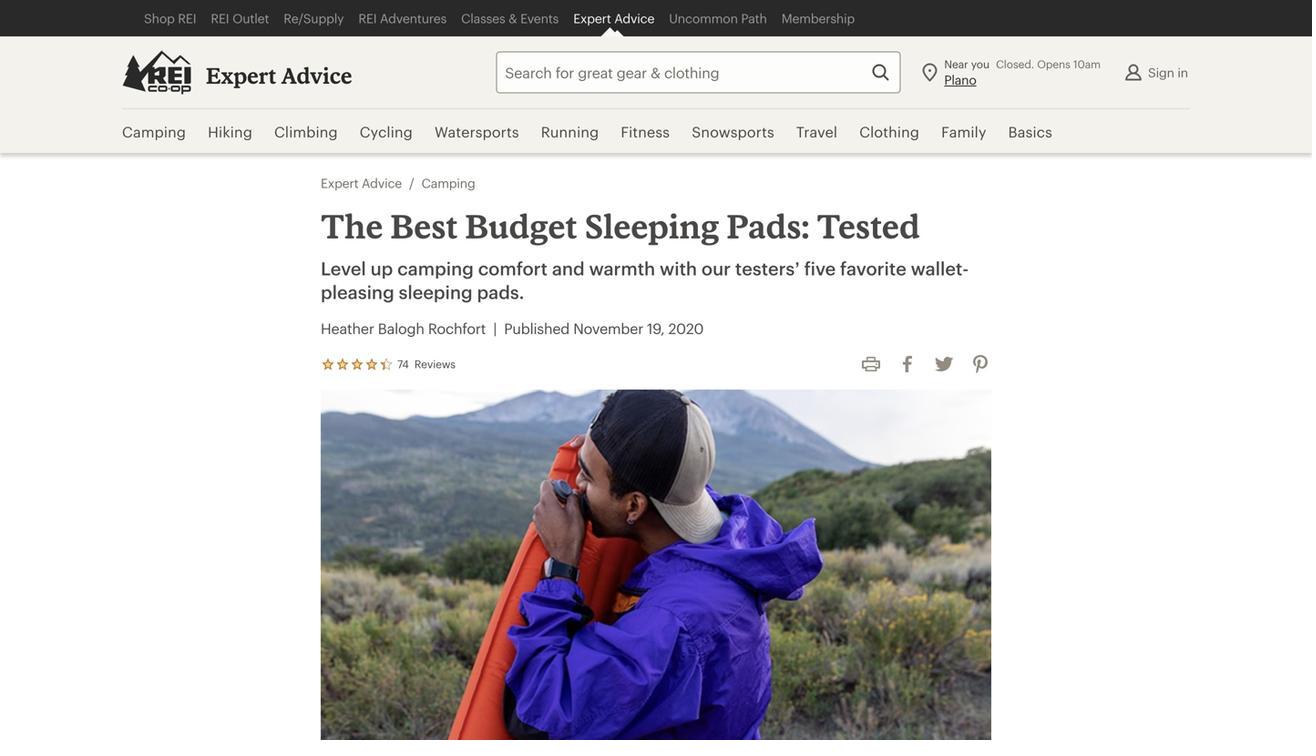Task type: locate. For each thing, give the bounding box(es) containing it.
the best budget sleeping pads: tested
[[321, 206, 920, 246]]

in
[[1178, 65, 1188, 80]]

None search field
[[463, 51, 901, 93]]

family button
[[930, 109, 997, 155]]

rei inside rei adventures link
[[358, 11, 377, 26]]

camping
[[122, 123, 186, 140], [421, 176, 475, 190]]

0 horizontal spatial expert
[[206, 62, 276, 88]]

camping down rei co-op, go to rei.com home page image
[[122, 123, 186, 140]]

camping inside dropdown button
[[122, 123, 186, 140]]

0 horizontal spatial rei
[[178, 11, 196, 26]]

search image
[[870, 62, 891, 83]]

rei co-op, go to rei.com home page link
[[122, 51, 191, 94]]

advice left /
[[362, 176, 402, 190]]

snowsports
[[692, 123, 774, 140]]

expert advice link
[[566, 0, 662, 36], [206, 62, 352, 89], [321, 175, 402, 191]]

2 vertical spatial expert
[[321, 176, 358, 190]]

expert
[[573, 11, 611, 26], [206, 62, 276, 88], [321, 176, 358, 190]]

plano
[[944, 72, 976, 87]]

advice
[[614, 11, 654, 26], [281, 62, 352, 88], [362, 176, 402, 190]]

expert advice
[[573, 11, 654, 26], [206, 62, 352, 88]]

classes & events link
[[454, 0, 566, 36]]

0 horizontal spatial camping
[[122, 123, 186, 140]]

re/supply link
[[276, 0, 351, 36]]

uncommon
[[669, 11, 738, 26]]

basics button
[[997, 109, 1063, 155]]

expert up the
[[321, 176, 358, 190]]

2 horizontal spatial rei
[[358, 11, 377, 26]]

3 rei from the left
[[358, 11, 377, 26]]

running button
[[530, 109, 610, 155]]

0 vertical spatial expert advice
[[573, 11, 654, 26]]

balogh
[[378, 320, 424, 337]]

rochfort
[[428, 320, 486, 337]]

expert advice link up "climbing" on the left top
[[206, 62, 352, 89]]

1 horizontal spatial expert advice
[[573, 11, 654, 26]]

pads:
[[727, 206, 810, 246]]

climbing
[[274, 123, 338, 140]]

budget
[[465, 206, 577, 246]]

10am
[[1073, 57, 1101, 71]]

0 horizontal spatial advice
[[281, 62, 352, 88]]

sleeping
[[585, 206, 719, 246]]

expert advice link right the 'events'
[[566, 0, 662, 36]]

camping right /
[[421, 176, 475, 190]]

published
[[504, 320, 570, 337]]

rei outlet
[[211, 11, 269, 26]]

0 vertical spatial expert
[[573, 11, 611, 26]]

our
[[701, 258, 731, 279]]

rei left outlet
[[211, 11, 229, 26]]

none field inside expert advice "banner"
[[496, 51, 901, 93]]

0 vertical spatial camping
[[122, 123, 186, 140]]

opens
[[1037, 57, 1070, 71]]

/
[[409, 176, 414, 190]]

snowsports button
[[681, 109, 785, 155]]

1 vertical spatial expert advice
[[206, 62, 352, 88]]

classes
[[461, 11, 505, 26]]

1 horizontal spatial camping
[[421, 176, 475, 190]]

november
[[573, 320, 643, 337]]

advice left uncommon
[[614, 11, 654, 26]]

1 horizontal spatial rei
[[211, 11, 229, 26]]

expert down rei outlet link
[[206, 62, 276, 88]]

rei adventures link
[[351, 0, 454, 36]]

cycling
[[360, 123, 413, 140]]

climbing button
[[263, 109, 349, 155]]

five
[[804, 258, 836, 279]]

2 rei from the left
[[211, 11, 229, 26]]

expert advice right the 'events'
[[573, 11, 654, 26]]

2 vertical spatial expert advice link
[[321, 175, 402, 191]]

74
[[397, 358, 409, 371]]

watersports button
[[424, 109, 530, 155]]

expert advice link up the
[[321, 175, 402, 191]]

1 vertical spatial camping
[[421, 176, 475, 190]]

0 horizontal spatial expert advice
[[206, 62, 352, 88]]

rei left adventures
[[358, 11, 377, 26]]

2 horizontal spatial expert
[[573, 11, 611, 26]]

camping
[[397, 258, 474, 279]]

expert advice up "climbing" on the left top
[[206, 62, 352, 88]]

travel
[[796, 123, 838, 140]]

re/supply
[[284, 11, 344, 26]]

expert right the 'events'
[[573, 11, 611, 26]]

tested
[[817, 206, 920, 246]]

0 vertical spatial advice
[[614, 11, 654, 26]]

None field
[[496, 51, 901, 93]]

events
[[520, 11, 559, 26]]

rei outlet link
[[204, 0, 276, 36]]

rei right shop
[[178, 11, 196, 26]]

camping link
[[421, 175, 475, 191]]

rei for rei outlet
[[211, 11, 229, 26]]

favorite
[[840, 258, 906, 279]]

2 vertical spatial advice
[[362, 176, 402, 190]]

expert advice banner
[[0, 0, 1312, 155]]

adventures
[[380, 11, 447, 26]]

advice down the "re/supply"
[[281, 62, 352, 88]]

with
[[660, 258, 697, 279]]

wallet-
[[911, 258, 969, 279]]

sign
[[1148, 65, 1174, 80]]

rei inside shop rei link
[[178, 11, 196, 26]]

1 rei from the left
[[178, 11, 196, 26]]

reviews
[[414, 358, 456, 371]]

rei
[[178, 11, 196, 26], [211, 11, 229, 26], [358, 11, 377, 26]]

pads.
[[477, 282, 524, 303]]

rei inside rei outlet link
[[211, 11, 229, 26]]



Task type: describe. For each thing, give the bounding box(es) containing it.
1 vertical spatial advice
[[281, 62, 352, 88]]

Search for great gear & clothing text field
[[496, 51, 901, 93]]

hiking button
[[197, 109, 263, 155]]

none search field inside expert advice "banner"
[[463, 51, 901, 93]]

expert advice inside expert advice link
[[573, 11, 654, 26]]

1 horizontal spatial expert
[[321, 176, 358, 190]]

fitness button
[[610, 109, 681, 155]]

you
[[971, 57, 989, 71]]

up
[[370, 258, 393, 279]]

testers'
[[735, 258, 800, 279]]

rei for rei adventures
[[358, 11, 377, 26]]

clothing
[[859, 123, 919, 140]]

membership
[[781, 11, 855, 26]]

level
[[321, 258, 366, 279]]

shop
[[144, 11, 175, 26]]

family
[[941, 123, 986, 140]]

camping button
[[122, 109, 197, 155]]

a camper inflates his big agnes air core ultra sleeping pad in colorado image
[[321, 390, 991, 741]]

1 horizontal spatial advice
[[362, 176, 402, 190]]

outlet
[[232, 11, 269, 26]]

74 reviews
[[397, 358, 456, 371]]

and
[[552, 258, 585, 279]]

running
[[541, 123, 599, 140]]

sign in
[[1148, 65, 1188, 80]]

sign in link
[[1115, 54, 1195, 91]]

travel button
[[785, 109, 848, 155]]

heather
[[321, 320, 374, 337]]

1 vertical spatial expert advice link
[[206, 62, 352, 89]]

shop rei link
[[137, 0, 204, 36]]

warmth
[[589, 258, 655, 279]]

heather balogh rochfort | published november 19, 2020
[[321, 320, 704, 337]]

near you closed. opens 10am plano
[[944, 57, 1101, 87]]

basics
[[1008, 123, 1052, 140]]

closed.
[[996, 57, 1034, 71]]

fitness
[[621, 123, 670, 140]]

sleeping
[[399, 282, 473, 303]]

19,
[[647, 320, 665, 337]]

|
[[493, 320, 497, 337]]

near
[[944, 57, 968, 71]]

1 vertical spatial expert
[[206, 62, 276, 88]]

classes & events
[[461, 11, 559, 26]]

level up camping comfort and warmth with our testers' five favorite wallet- pleasing sleeping pads.
[[321, 258, 969, 303]]

2 horizontal spatial advice
[[614, 11, 654, 26]]

watersports
[[435, 123, 519, 140]]

uncommon path link
[[662, 0, 774, 36]]

hiking
[[208, 123, 252, 140]]

membership link
[[774, 0, 862, 36]]

rei co-op, go to rei.com home page image
[[122, 51, 191, 94]]

&
[[509, 11, 517, 26]]

best
[[390, 206, 458, 246]]

cycling button
[[349, 109, 424, 155]]

shop rei
[[144, 11, 196, 26]]

clothing button
[[848, 109, 930, 155]]

uncommon path
[[669, 11, 767, 26]]

expert advice / camping
[[321, 176, 475, 190]]

2020
[[668, 320, 704, 337]]

rei adventures
[[358, 11, 447, 26]]

the
[[321, 206, 383, 246]]

0 vertical spatial expert advice link
[[566, 0, 662, 36]]

path
[[741, 11, 767, 26]]

pleasing
[[321, 282, 394, 303]]

comfort
[[478, 258, 548, 279]]



Task type: vqa. For each thing, say whether or not it's contained in the screenshot.
bottommost Expert Advice LINK
yes



